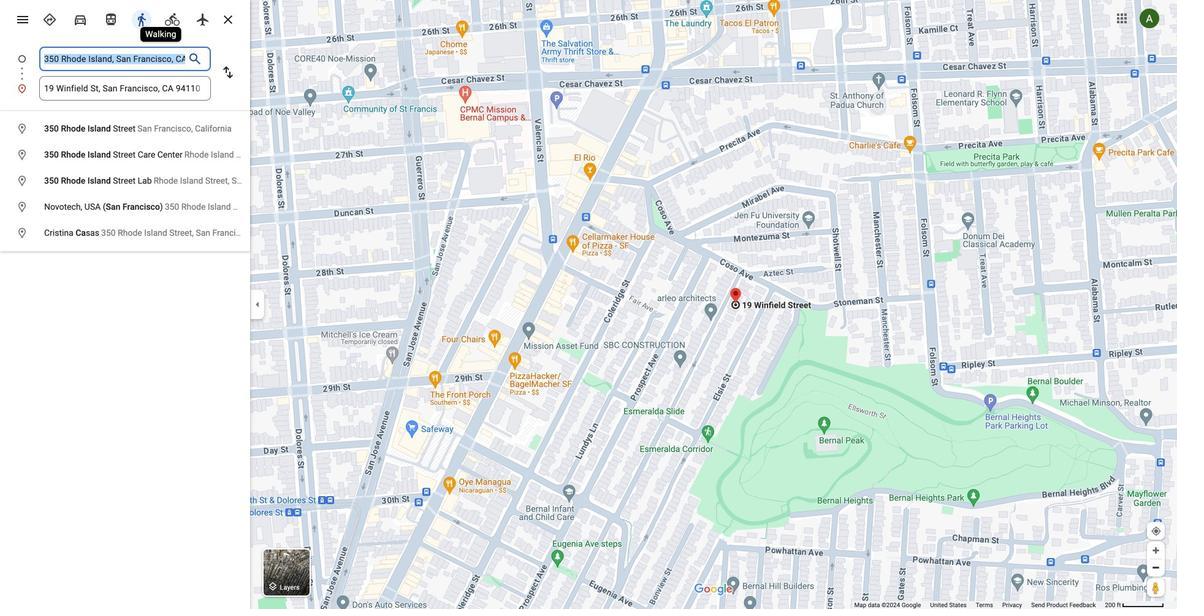 Task type: locate. For each thing, give the bounding box(es) containing it.
none radio best travel modes
[[37, 7, 63, 29]]

None field
[[44, 47, 185, 71], [44, 76, 206, 101]]

list item
[[0, 47, 250, 86], [0, 76, 250, 101]]

0 vertical spatial none field
[[44, 47, 185, 71]]

4 none radio from the left
[[190, 7, 216, 29]]

none radio the cycling
[[159, 7, 185, 29]]

2 none radio from the left
[[159, 7, 185, 29]]

none field up "destination 19 winfield st, san francisco, ca 94110" field
[[44, 47, 185, 71]]

zoom in image
[[1152, 546, 1161, 555]]

none field starting point 350 rhode island, san francisco, ca
[[44, 47, 185, 71]]

walking image
[[134, 12, 149, 27]]

none radio right best travel modes radio
[[67, 7, 93, 29]]

None radio
[[37, 7, 63, 29], [98, 7, 124, 29], [129, 7, 155, 29], [190, 7, 216, 29]]

driving image
[[73, 12, 88, 27]]

1 vertical spatial none field
[[44, 76, 206, 101]]

1 none radio from the left
[[37, 7, 63, 29]]

3 cell from the top
[[0, 171, 326, 191]]

5 cell from the top
[[0, 223, 265, 243]]

none radio left driving option
[[37, 7, 63, 29]]

none radio right walking radio
[[159, 7, 185, 29]]

4 cell from the top
[[0, 197, 354, 217]]

none radio flights
[[190, 7, 216, 29]]

1 horizontal spatial none radio
[[159, 7, 185, 29]]

none field down starting point 350 rhode island, san francisco, ca field
[[44, 76, 206, 101]]

1 list item from the top
[[0, 47, 250, 86]]

none radio left the cycling option
[[129, 7, 155, 29]]

3 none radio from the left
[[129, 7, 155, 29]]

none radio right the cycling option
[[190, 7, 216, 29]]

show street view coverage image
[[1148, 578, 1165, 597]]

None radio
[[67, 7, 93, 29], [159, 7, 185, 29]]

google account: augustus odena  
(augustus@adept.ai) image
[[1140, 9, 1160, 28]]

none radio right driving option
[[98, 7, 124, 29]]

2 list item from the top
[[0, 76, 250, 101]]

none field "destination 19 winfield st, san francisco, ca 94110"
[[44, 76, 206, 101]]

0 horizontal spatial none radio
[[67, 7, 93, 29]]

2 none field from the top
[[44, 76, 206, 101]]

list item down "transit" icon
[[0, 47, 250, 86]]

2 none radio from the left
[[98, 7, 124, 29]]

1 none radio from the left
[[67, 7, 93, 29]]

list item down starting point 350 rhode island, san francisco, ca field
[[0, 76, 250, 101]]

grid
[[0, 116, 357, 246]]

1 none field from the top
[[44, 47, 185, 71]]

list
[[0, 47, 250, 101]]

cell
[[0, 119, 242, 139], [0, 145, 357, 165], [0, 171, 326, 191], [0, 197, 354, 217], [0, 223, 265, 243]]

Starting point 350 Rhode Island, San Francisco, CA field
[[44, 52, 185, 66]]



Task type: describe. For each thing, give the bounding box(es) containing it.
zoom out image
[[1152, 563, 1161, 572]]

flights image
[[196, 12, 210, 27]]

transit image
[[104, 12, 118, 27]]

1 cell from the top
[[0, 119, 242, 139]]

grid inside google maps element
[[0, 116, 357, 246]]

Destination 19 Winfield St, San Francisco, CA 94110 field
[[44, 81, 206, 96]]

best travel modes image
[[42, 12, 57, 27]]

cycling image
[[165, 12, 180, 27]]

google maps element
[[0, 0, 1178, 609]]

show your location image
[[1151, 526, 1162, 537]]

list inside google maps element
[[0, 47, 250, 101]]

none radio driving
[[67, 7, 93, 29]]

2 cell from the top
[[0, 145, 357, 165]]

none radio walking
[[129, 7, 155, 29]]

none radio "transit"
[[98, 7, 124, 29]]

collapse side panel image
[[251, 298, 264, 311]]



Task type: vqa. For each thing, say whether or not it's contained in the screenshot.
list
yes



